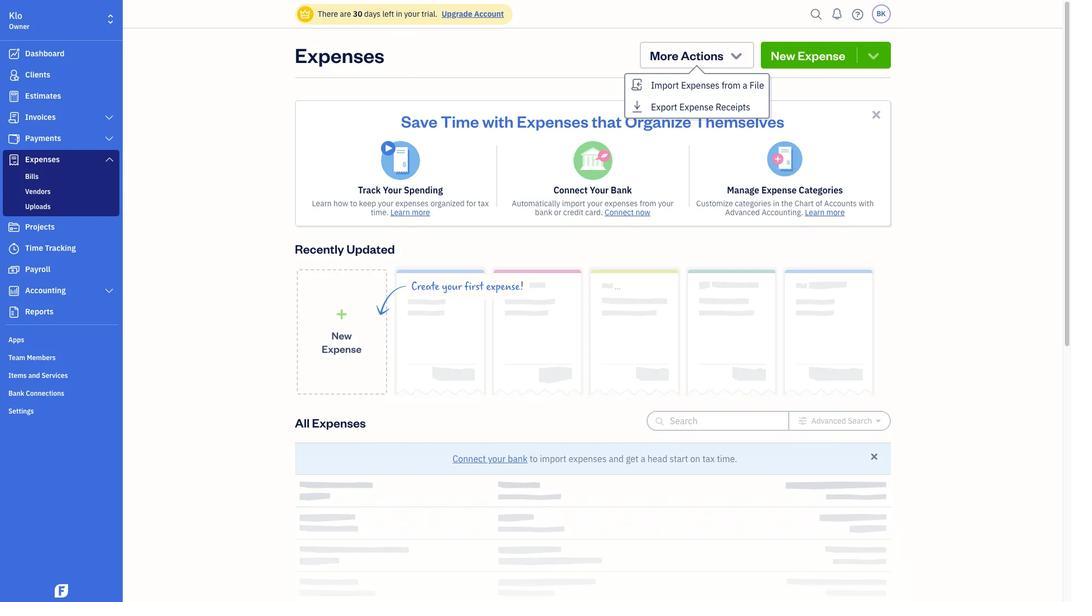 Task type: locate. For each thing, give the bounding box(es) containing it.
time. inside learn how to keep your expenses organized for tax time.
[[371, 208, 389, 218]]

save time with expenses that organize themselves
[[401, 110, 785, 132]]

close image
[[870, 108, 883, 121], [869, 452, 880, 462]]

0 horizontal spatial more
[[412, 208, 430, 218]]

1 vertical spatial to
[[530, 454, 538, 465]]

more
[[412, 208, 430, 218], [827, 208, 845, 218]]

create
[[411, 281, 439, 293]]

apps link
[[3, 331, 119, 348]]

2 horizontal spatial connect
[[605, 208, 634, 218]]

connections
[[26, 389, 64, 398]]

to right connect your bank button
[[530, 454, 538, 465]]

0 vertical spatial bank
[[611, 185, 632, 196]]

chart
[[795, 199, 814, 209]]

of
[[816, 199, 823, 209]]

new down the plus image
[[332, 329, 352, 342]]

expenses left get
[[569, 454, 607, 465]]

time right timer image
[[25, 243, 43, 253]]

0 horizontal spatial bank
[[8, 389, 24, 398]]

1 vertical spatial chevron large down image
[[104, 287, 114, 296]]

0 horizontal spatial from
[[640, 199, 656, 209]]

1 vertical spatial close image
[[869, 452, 880, 462]]

chevron large down image
[[104, 134, 114, 143], [104, 287, 114, 296]]

a
[[743, 80, 748, 91], [641, 454, 646, 465]]

a right get
[[641, 454, 646, 465]]

and left get
[[609, 454, 624, 465]]

2 vertical spatial connect
[[453, 454, 486, 465]]

learn for manage expense categories
[[805, 208, 825, 218]]

2 learn more from the left
[[805, 208, 845, 218]]

chevron large down image for accounting
[[104, 287, 114, 296]]

with
[[482, 110, 514, 132], [859, 199, 874, 209]]

projects
[[25, 222, 55, 232]]

2 more from the left
[[827, 208, 845, 218]]

0 horizontal spatial new
[[332, 329, 352, 342]]

members
[[27, 354, 56, 362]]

in right 'left'
[[396, 9, 402, 19]]

0 horizontal spatial time
[[25, 243, 43, 253]]

invoice image
[[7, 112, 21, 123]]

new expense
[[771, 47, 846, 63], [322, 329, 362, 355]]

1 horizontal spatial in
[[773, 199, 780, 209]]

your up learn how to keep your expenses organized for tax time.
[[383, 185, 402, 196]]

1 vertical spatial new expense
[[322, 329, 362, 355]]

connect your bank button
[[453, 453, 528, 466]]

expense
[[798, 47, 846, 63], [680, 102, 714, 113], [762, 185, 797, 196], [322, 342, 362, 355]]

more right of
[[827, 208, 845, 218]]

0 vertical spatial import
[[562, 199, 585, 209]]

manage
[[727, 185, 759, 196]]

more down spending
[[412, 208, 430, 218]]

1 horizontal spatial new expense
[[771, 47, 846, 63]]

expenses
[[395, 199, 429, 209], [605, 199, 638, 209], [569, 454, 607, 465]]

and right items
[[28, 372, 40, 380]]

1 vertical spatial in
[[773, 199, 780, 209]]

0 horizontal spatial tax
[[478, 199, 489, 209]]

expenses right all at the left of the page
[[312, 415, 366, 430]]

your up automatically import your expenses from your bank or credit card.
[[590, 185, 609, 196]]

connect
[[554, 185, 588, 196], [605, 208, 634, 218], [453, 454, 486, 465]]

your inside learn how to keep your expenses organized for tax time.
[[378, 199, 394, 209]]

1 horizontal spatial with
[[859, 199, 874, 209]]

themselves
[[695, 110, 785, 132]]

in inside the 'customize categories in the chart of accounts with advanced accounting.'
[[773, 199, 780, 209]]

0 vertical spatial and
[[28, 372, 40, 380]]

settings
[[8, 407, 34, 416]]

clients
[[25, 70, 50, 80]]

time right save
[[441, 110, 479, 132]]

1 horizontal spatial connect
[[554, 185, 588, 196]]

0 vertical spatial new
[[771, 47, 795, 63]]

estimates
[[25, 91, 61, 101]]

0 horizontal spatial and
[[28, 372, 40, 380]]

notifications image
[[828, 3, 846, 25]]

2 horizontal spatial learn
[[805, 208, 825, 218]]

expenses inside learn how to keep your expenses organized for tax time.
[[395, 199, 429, 209]]

time inside 'link'
[[25, 243, 43, 253]]

chevron large down image down estimates "link"
[[104, 113, 114, 122]]

0 horizontal spatial time.
[[371, 208, 389, 218]]

chevron large down image inside accounting link
[[104, 287, 114, 296]]

upgrade account link
[[440, 9, 504, 19]]

expenses up export expense receipts link
[[681, 80, 720, 91]]

0 vertical spatial chevron large down image
[[104, 134, 114, 143]]

expense up the
[[762, 185, 797, 196]]

0 horizontal spatial a
[[641, 454, 646, 465]]

0 horizontal spatial learn more
[[390, 208, 430, 218]]

1 horizontal spatial new
[[771, 47, 795, 63]]

1 learn more from the left
[[390, 208, 430, 218]]

new expense down the plus image
[[322, 329, 362, 355]]

expenses for and
[[569, 454, 607, 465]]

expenses down spending
[[395, 199, 429, 209]]

bank down items
[[8, 389, 24, 398]]

1 horizontal spatial time
[[441, 110, 479, 132]]

0 vertical spatial tax
[[478, 199, 489, 209]]

receipts
[[716, 102, 750, 113]]

actions
[[681, 47, 724, 63]]

expense down the plus image
[[322, 342, 362, 355]]

learn how to keep your expenses organized for tax time.
[[312, 199, 489, 218]]

0 horizontal spatial new expense
[[322, 329, 362, 355]]

expenses
[[295, 42, 385, 68], [681, 80, 720, 91], [517, 110, 589, 132], [25, 155, 60, 165], [312, 415, 366, 430]]

klo owner
[[9, 10, 29, 31]]

time. right on
[[717, 454, 737, 465]]

and
[[28, 372, 40, 380], [609, 454, 624, 465]]

on
[[690, 454, 700, 465]]

items
[[8, 372, 27, 380]]

0 vertical spatial a
[[743, 80, 748, 91]]

1 horizontal spatial from
[[722, 80, 741, 91]]

expenses right card.
[[605, 199, 638, 209]]

0 vertical spatial time
[[441, 110, 479, 132]]

2 your from the left
[[590, 185, 609, 196]]

bank up connect now
[[611, 185, 632, 196]]

first
[[465, 281, 484, 293]]

1 vertical spatial time
[[25, 243, 43, 253]]

1 vertical spatial import
[[540, 454, 567, 465]]

learn
[[312, 199, 332, 209], [390, 208, 410, 218], [805, 208, 825, 218]]

from right card.
[[640, 199, 656, 209]]

file
[[750, 80, 764, 91]]

payroll link
[[3, 260, 119, 280]]

accounting link
[[3, 281, 119, 301]]

1 horizontal spatial learn more
[[805, 208, 845, 218]]

new inside new expense
[[332, 329, 352, 342]]

chevron large down image inside invoices "link"
[[104, 113, 114, 122]]

a left file
[[743, 80, 748, 91]]

0 horizontal spatial in
[[396, 9, 402, 19]]

1 horizontal spatial learn
[[390, 208, 410, 218]]

time
[[441, 110, 479, 132], [25, 243, 43, 253]]

new right chevrondown image
[[771, 47, 795, 63]]

new expense button
[[761, 42, 891, 69]]

0 horizontal spatial learn
[[312, 199, 332, 209]]

new
[[771, 47, 795, 63], [332, 329, 352, 342]]

for
[[466, 199, 476, 209]]

team
[[8, 354, 25, 362]]

estimate image
[[7, 91, 21, 102]]

1 your from the left
[[383, 185, 402, 196]]

1 vertical spatial with
[[859, 199, 874, 209]]

all
[[295, 415, 310, 430]]

get
[[626, 454, 639, 465]]

create your first expense!
[[411, 281, 524, 293]]

0 vertical spatial time.
[[371, 208, 389, 218]]

track
[[358, 185, 381, 196]]

1 chevron large down image from the top
[[104, 134, 114, 143]]

0 vertical spatial to
[[350, 199, 357, 209]]

tracking
[[45, 243, 76, 253]]

tax right on
[[703, 454, 715, 465]]

expense!
[[486, 281, 524, 293]]

1 horizontal spatial bank
[[611, 185, 632, 196]]

time tracking link
[[3, 239, 119, 259]]

expenses up the bills
[[25, 155, 60, 165]]

learn more down 'track your spending'
[[390, 208, 430, 218]]

1 horizontal spatial tax
[[703, 454, 715, 465]]

1 horizontal spatial a
[[743, 80, 748, 91]]

import inside automatically import your expenses from your bank or credit card.
[[562, 199, 585, 209]]

that
[[592, 110, 622, 132]]

1 horizontal spatial and
[[609, 454, 624, 465]]

0 horizontal spatial connect
[[453, 454, 486, 465]]

export expense receipts link
[[626, 96, 769, 118]]

categories
[[735, 199, 771, 209]]

1 horizontal spatial to
[[530, 454, 538, 465]]

dashboard
[[25, 49, 65, 59]]

1 vertical spatial and
[[609, 454, 624, 465]]

chevron large down image up expenses link
[[104, 134, 114, 143]]

1 vertical spatial bank
[[8, 389, 24, 398]]

expenses link
[[3, 150, 119, 170]]

2 chevron large down image from the top
[[104, 287, 114, 296]]

in left the
[[773, 199, 780, 209]]

1 vertical spatial bank
[[508, 454, 528, 465]]

connect now
[[605, 208, 651, 218]]

credit
[[563, 208, 584, 218]]

1 vertical spatial a
[[641, 454, 646, 465]]

0 vertical spatial connect
[[554, 185, 588, 196]]

expense down the search image at the top of page
[[798, 47, 846, 63]]

from up receipts
[[722, 80, 741, 91]]

1 more from the left
[[412, 208, 430, 218]]

payment image
[[7, 133, 21, 145]]

chevrondown image
[[729, 47, 744, 63]]

there are 30 days left in your trial. upgrade account
[[318, 9, 504, 19]]

team members
[[8, 354, 56, 362]]

1 vertical spatial from
[[640, 199, 656, 209]]

or
[[554, 208, 561, 218]]

dashboard link
[[3, 44, 119, 64]]

uploads link
[[5, 200, 117, 214]]

payments
[[25, 133, 61, 143]]

0 horizontal spatial to
[[350, 199, 357, 209]]

keep
[[359, 199, 376, 209]]

0 vertical spatial from
[[722, 80, 741, 91]]

connect your bank
[[554, 185, 632, 196]]

2 chevron large down image from the top
[[104, 155, 114, 164]]

chevron large down image for payments
[[104, 134, 114, 143]]

0 horizontal spatial your
[[383, 185, 402, 196]]

0 vertical spatial new expense
[[771, 47, 846, 63]]

learn down 'track your spending'
[[390, 208, 410, 218]]

chevron large down image up the bills link
[[104, 155, 114, 164]]

vendors
[[25, 187, 51, 196]]

1 chevron large down image from the top
[[104, 113, 114, 122]]

learn inside learn how to keep your expenses organized for tax time.
[[312, 199, 332, 209]]

0 vertical spatial bank
[[535, 208, 552, 218]]

1 horizontal spatial time.
[[717, 454, 737, 465]]

time. down track
[[371, 208, 389, 218]]

learn down categories
[[805, 208, 825, 218]]

1 vertical spatial new
[[332, 329, 352, 342]]

tax right for
[[478, 199, 489, 209]]

chevron large down image inside payments link
[[104, 134, 114, 143]]

your
[[404, 9, 420, 19], [378, 199, 394, 209], [587, 199, 603, 209], [658, 199, 674, 209], [442, 281, 462, 293], [488, 454, 506, 465]]

more for categories
[[827, 208, 845, 218]]

tax
[[478, 199, 489, 209], [703, 454, 715, 465]]

updated
[[347, 241, 395, 257]]

a inside button
[[743, 80, 748, 91]]

new expense down the search image at the top of page
[[771, 47, 846, 63]]

time.
[[371, 208, 389, 218], [717, 454, 737, 465]]

chevron large down image for expenses
[[104, 155, 114, 164]]

chevron large down image down payroll link
[[104, 287, 114, 296]]

items and services link
[[3, 367, 119, 384]]

1 vertical spatial connect
[[605, 208, 634, 218]]

1 horizontal spatial more
[[827, 208, 845, 218]]

chevron large down image
[[104, 113, 114, 122], [104, 155, 114, 164]]

timer image
[[7, 243, 21, 254]]

learn more down categories
[[805, 208, 845, 218]]

1 horizontal spatial bank
[[535, 208, 552, 218]]

0 vertical spatial chevron large down image
[[104, 113, 114, 122]]

to right 'how'
[[350, 199, 357, 209]]

expenses left that
[[517, 110, 589, 132]]

1 horizontal spatial your
[[590, 185, 609, 196]]

0 horizontal spatial with
[[482, 110, 514, 132]]

1 vertical spatial chevron large down image
[[104, 155, 114, 164]]

0 horizontal spatial bank
[[508, 454, 528, 465]]

import expenses from a file button
[[626, 74, 769, 96]]

learn left 'how'
[[312, 199, 332, 209]]

spending
[[404, 185, 443, 196]]



Task type: describe. For each thing, give the bounding box(es) containing it.
chevrondown image
[[866, 47, 881, 63]]

Search text field
[[670, 412, 771, 430]]

vendors link
[[5, 185, 117, 199]]

money image
[[7, 264, 21, 276]]

report image
[[7, 307, 21, 318]]

more for spending
[[412, 208, 430, 218]]

1 vertical spatial time.
[[717, 454, 737, 465]]

connect your bank to import expenses and get a head start on tax time.
[[453, 454, 737, 465]]

bk
[[877, 9, 886, 18]]

expense image
[[7, 155, 21, 166]]

bills link
[[5, 170, 117, 184]]

from inside button
[[722, 80, 741, 91]]

client image
[[7, 70, 21, 81]]

import
[[651, 80, 679, 91]]

categories
[[799, 185, 843, 196]]

from inside automatically import your expenses from your bank or credit card.
[[640, 199, 656, 209]]

all expenses
[[295, 415, 366, 430]]

services
[[42, 372, 68, 380]]

your for connect
[[590, 185, 609, 196]]

your for track
[[383, 185, 402, 196]]

chevron large down image for invoices
[[104, 113, 114, 122]]

trial.
[[422, 9, 438, 19]]

head
[[648, 454, 668, 465]]

start
[[670, 454, 688, 465]]

more actions button
[[640, 42, 754, 69]]

plus image
[[335, 309, 348, 320]]

connect your bank image
[[573, 141, 612, 180]]

accounts
[[824, 199, 857, 209]]

are
[[340, 9, 351, 19]]

connect for connect your bank
[[554, 185, 588, 196]]

the
[[781, 199, 793, 209]]

search image
[[808, 6, 826, 23]]

accounting
[[25, 286, 66, 296]]

expense inside button
[[798, 47, 846, 63]]

now
[[636, 208, 651, 218]]

payments link
[[3, 129, 119, 149]]

more actions
[[650, 47, 724, 63]]

with inside the 'customize categories in the chart of accounts with advanced accounting.'
[[859, 199, 874, 209]]

crown image
[[299, 8, 311, 20]]

learn more for spending
[[390, 208, 430, 218]]

learn more for categories
[[805, 208, 845, 218]]

team members link
[[3, 349, 119, 366]]

bank connections link
[[3, 385, 119, 402]]

expenses inside button
[[681, 80, 720, 91]]

accounting.
[[762, 208, 803, 218]]

manage expense categories
[[727, 185, 843, 196]]

learn for track your spending
[[390, 208, 410, 218]]

chart image
[[7, 286, 21, 297]]

owner
[[9, 22, 29, 31]]

expenses inside main element
[[25, 155, 60, 165]]

0 vertical spatial close image
[[870, 108, 883, 121]]

estimates link
[[3, 86, 119, 107]]

bank inside main element
[[8, 389, 24, 398]]

days
[[364, 9, 381, 19]]

invoices link
[[3, 108, 119, 128]]

30
[[353, 9, 362, 19]]

tax inside learn how to keep your expenses organized for tax time.
[[478, 199, 489, 209]]

to inside learn how to keep your expenses organized for tax time.
[[350, 199, 357, 209]]

there
[[318, 9, 338, 19]]

bank connections
[[8, 389, 64, 398]]

connect for connect now
[[605, 208, 634, 218]]

upgrade
[[442, 9, 472, 19]]

automatically import your expenses from your bank or credit card.
[[512, 199, 674, 218]]

dashboard image
[[7, 49, 21, 60]]

main element
[[0, 0, 151, 603]]

customize categories in the chart of accounts with advanced accounting.
[[696, 199, 874, 218]]

organize
[[625, 110, 691, 132]]

recently
[[295, 241, 344, 257]]

expenses down are
[[295, 42, 385, 68]]

uploads
[[25, 203, 51, 211]]

track your spending
[[358, 185, 443, 196]]

left
[[382, 9, 394, 19]]

0 vertical spatial with
[[482, 110, 514, 132]]

expenses inside automatically import your expenses from your bank or credit card.
[[605, 199, 638, 209]]

bk button
[[872, 4, 891, 23]]

manage expense categories image
[[767, 141, 803, 177]]

new inside new expense button
[[771, 47, 795, 63]]

reports
[[25, 307, 54, 317]]

time tracking
[[25, 243, 76, 253]]

save
[[401, 110, 438, 132]]

export expense receipts
[[651, 102, 750, 113]]

go to help image
[[849, 6, 867, 23]]

more
[[650, 47, 679, 63]]

card.
[[585, 208, 603, 218]]

import expenses from a file
[[651, 80, 764, 91]]

apps
[[8, 336, 24, 344]]

automatically
[[512, 199, 560, 209]]

bank inside automatically import your expenses from your bank or credit card.
[[535, 208, 552, 218]]

expenses for organized
[[395, 199, 429, 209]]

clients link
[[3, 65, 119, 85]]

new expense link
[[297, 269, 387, 395]]

and inside main element
[[28, 372, 40, 380]]

reports link
[[3, 302, 119, 323]]

track your spending image
[[381, 141, 420, 180]]

export
[[651, 102, 677, 113]]

how
[[334, 199, 348, 209]]

new expense inside button
[[771, 47, 846, 63]]

organized
[[431, 199, 465, 209]]

advanced
[[725, 208, 760, 218]]

0 vertical spatial in
[[396, 9, 402, 19]]

1 vertical spatial tax
[[703, 454, 715, 465]]

customize
[[696, 199, 733, 209]]

projects link
[[3, 218, 119, 238]]

payroll
[[25, 264, 50, 275]]

freshbooks image
[[52, 585, 70, 598]]

expense down import expenses from a file button
[[680, 102, 714, 113]]

items and services
[[8, 372, 68, 380]]

project image
[[7, 222, 21, 233]]

recently updated
[[295, 241, 395, 257]]

settings link
[[3, 403, 119, 420]]

account
[[474, 9, 504, 19]]



Task type: vqa. For each thing, say whether or not it's contained in the screenshot.
From
yes



